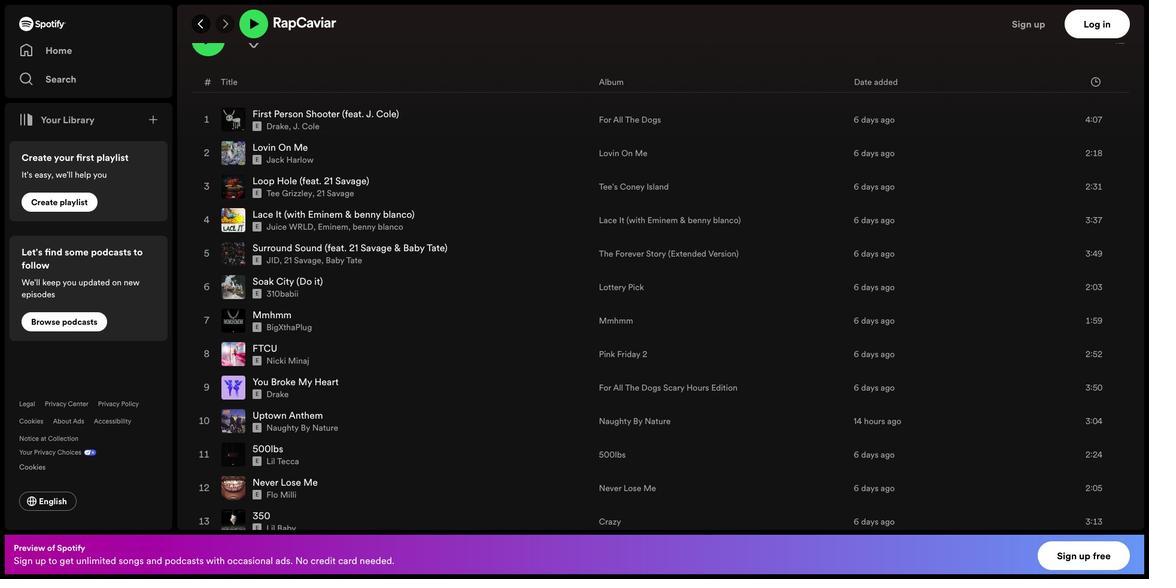 Task type: locate. For each thing, give the bounding box(es) containing it.
explicit element inside 'you broke my heart' cell
[[253, 390, 262, 399]]

1 horizontal spatial lovin
[[599, 147, 620, 159]]

1 horizontal spatial lace
[[599, 214, 617, 226]]

ads.
[[276, 554, 293, 568]]

ago for loop hole (feat. 21 savage)
[[881, 181, 895, 193]]

privacy for privacy center
[[45, 400, 66, 409]]

10 6 days ago from the top
[[854, 449, 895, 461]]

0 vertical spatial the
[[625, 114, 640, 126]]

1 vertical spatial create
[[31, 196, 58, 208]]

naughty inside uptown anthem cell
[[267, 422, 299, 434]]

nature inside uptown anthem cell
[[312, 422, 338, 434]]

2 6 days ago from the top
[[854, 147, 895, 159]]

cookies for second cookies link
[[19, 462, 46, 472]]

on inside the lovin on me e
[[278, 141, 291, 154]]

get
[[60, 554, 74, 568]]

never
[[253, 476, 278, 489], [599, 483, 622, 495]]

2:05
[[1086, 483, 1103, 495]]

9 days from the top
[[861, 382, 879, 394]]

baby left tate
[[326, 255, 345, 267]]

1 horizontal spatial nature
[[645, 416, 671, 428]]

first person shooter (feat. j. cole) cell
[[222, 104, 590, 136]]

13 e from the top
[[256, 525, 259, 532]]

3 6 days ago from the top
[[854, 181, 895, 193]]

1 horizontal spatial to
[[134, 245, 143, 259]]

let's
[[22, 245, 43, 259]]

3 6 from the top
[[854, 181, 859, 193]]

1 horizontal spatial by
[[633, 416, 643, 428]]

0 vertical spatial playlist
[[96, 151, 129, 164]]

person
[[274, 107, 303, 120]]

(feat. inside loop hole (feat. 21 savage) e
[[300, 174, 322, 187]]

2 horizontal spatial savage
[[361, 241, 392, 255]]

privacy for privacy policy
[[98, 400, 120, 409]]

explicit element down 350 link
[[253, 524, 262, 534]]

0 vertical spatial drake link
[[267, 120, 289, 132]]

3 days from the top
[[861, 181, 879, 193]]

up left "of"
[[35, 554, 46, 568]]

ago for mmhmm
[[881, 315, 895, 327]]

you for first
[[93, 169, 107, 181]]

2 lil from the top
[[267, 523, 275, 535]]

13 explicit element from the top
[[253, 524, 262, 534]]

explicit element down loop
[[253, 189, 262, 198]]

1 lil from the top
[[267, 456, 275, 468]]

1 vertical spatial your
[[19, 448, 32, 457]]

juice
[[267, 221, 287, 233]]

1 horizontal spatial savage
[[327, 187, 354, 199]]

drake link up the lovin on me e
[[267, 120, 289, 132]]

6 days ago for 350
[[854, 516, 895, 528]]

11 6 from the top
[[854, 483, 859, 495]]

1 horizontal spatial on
[[622, 147, 633, 159]]

1 horizontal spatial up
[[1034, 17, 1046, 31]]

lace it (with eminem & benny blanco) link up the forever story (extended version)
[[599, 214, 741, 226]]

your inside your library button
[[41, 113, 61, 126]]

0 horizontal spatial on
[[278, 141, 291, 154]]

lace for lace it (with eminem & benny blanco)
[[599, 214, 617, 226]]

0 horizontal spatial &
[[345, 208, 352, 221]]

jid , 21 savage , baby tate
[[267, 255, 362, 267]]

rapcaviar grid
[[178, 71, 1144, 580]]

me for lovin on me e
[[294, 141, 308, 154]]

up inside the preview of spotify sign up to get unlimited songs and podcasts with occasional ads. no credit card needed.
[[35, 554, 46, 568]]

0 horizontal spatial lovin
[[253, 141, 276, 154]]

explicit element for you broke my heart
[[253, 390, 262, 399]]

by down for all the dogs scary hours edition
[[633, 416, 643, 428]]

12 days from the top
[[861, 516, 879, 528]]

lovin up loop
[[253, 141, 276, 154]]

j. left cole)
[[366, 107, 374, 120]]

3 e from the top
[[256, 190, 259, 197]]

1 horizontal spatial playlist
[[96, 151, 129, 164]]

mmhmm link down 310babii
[[253, 308, 292, 322]]

500lbs down uptown at the bottom of the page
[[253, 443, 283, 456]]

drake up uptown at the bottom of the page
[[267, 389, 289, 401]]

lottery pick link
[[599, 281, 644, 293]]

ago for 500lbs
[[881, 449, 895, 461]]

1 horizontal spatial your
[[41, 113, 61, 126]]

spotify image
[[19, 17, 66, 31]]

5 e from the top
[[256, 257, 259, 264]]

city
[[276, 275, 294, 288]]

eminem for lace it (with eminem & benny blanco)
[[648, 214, 678, 226]]

naughty by nature link down for all the dogs scary hours edition
[[599, 416, 671, 428]]

lace inside lace it (with eminem & benny blanco) e
[[253, 208, 273, 221]]

explicit element down you
[[253, 390, 262, 399]]

library
[[63, 113, 95, 126]]

days for 350
[[861, 516, 879, 528]]

we'll
[[22, 277, 40, 289]]

2 all from the top
[[613, 382, 623, 394]]

baby
[[403, 241, 425, 255], [326, 255, 345, 267], [277, 523, 296, 535]]

(feat. inside surround sound (feat. 21 savage & baby tate) e
[[325, 241, 347, 255]]

lose inside never lose me e
[[281, 476, 301, 489]]

up left log
[[1034, 17, 1046, 31]]

nature
[[645, 416, 671, 428], [312, 422, 338, 434]]

playlist right 'first'
[[96, 151, 129, 164]]

you broke my heart link
[[253, 375, 339, 389]]

1 vertical spatial drake
[[267, 389, 289, 401]]

14
[[854, 416, 862, 428]]

9 6 from the top
[[854, 382, 859, 394]]

drake link up uptown at the bottom of the page
[[267, 389, 289, 401]]

0 horizontal spatial to
[[48, 554, 57, 568]]

6 days ago for loop hole (feat. 21 savage)
[[854, 181, 895, 193]]

your left the library
[[41, 113, 61, 126]]

21 left savage) at top
[[324, 174, 333, 187]]

benny right eminem link
[[354, 208, 381, 221]]

your
[[41, 113, 61, 126], [19, 448, 32, 457]]

create inside button
[[31, 196, 58, 208]]

to inside the preview of spotify sign up to get unlimited songs and podcasts with occasional ads. no credit card needed.
[[48, 554, 57, 568]]

8 6 from the top
[[854, 349, 859, 361]]

21 savage link up lace it (with eminem & benny blanco) e
[[317, 187, 354, 199]]

it down tee
[[276, 208, 282, 221]]

0 vertical spatial 21 savage link
[[317, 187, 354, 199]]

the down friday
[[625, 382, 640, 394]]

0 horizontal spatial lace
[[253, 208, 273, 221]]

2 days from the top
[[861, 147, 879, 159]]

all up 'lovin on me'
[[613, 114, 623, 126]]

7 days from the top
[[861, 315, 879, 327]]

0 horizontal spatial blanco)
[[383, 208, 415, 221]]

1 horizontal spatial &
[[394, 241, 401, 255]]

11 explicit element from the top
[[253, 457, 262, 466]]

explicit element inside the lace it (with eminem & benny blanco) cell
[[253, 222, 262, 232]]

playlist inside create your first playlist it's easy, we'll help you
[[96, 151, 129, 164]]

to
[[134, 245, 143, 259], [48, 554, 57, 568]]

6 for never lose me
[[854, 483, 859, 495]]

eminem for juice wrld , eminem , benny blanco
[[318, 221, 348, 233]]

2 vertical spatial the
[[625, 382, 640, 394]]

4 explicit element from the top
[[253, 222, 262, 232]]

1 horizontal spatial baby
[[326, 255, 345, 267]]

no
[[295, 554, 308, 568]]

create inside create your first playlist it's easy, we'll help you
[[22, 151, 52, 164]]

1 horizontal spatial mmhmm link
[[599, 315, 633, 327]]

never left milli
[[253, 476, 278, 489]]

e left jid link
[[256, 257, 259, 264]]

1 horizontal spatial it
[[619, 214, 625, 226]]

2 dogs from the top
[[642, 382, 661, 394]]

ago for first person shooter (feat. j. cole)
[[881, 114, 895, 126]]

benny up 'surround sound (feat. 21 savage & baby tate)' link
[[353, 221, 376, 233]]

choices
[[57, 448, 81, 457]]

broke
[[271, 375, 296, 389]]

6 for lace it (with eminem & benny blanco)
[[854, 214, 859, 226]]

21 right grizzley
[[317, 187, 325, 199]]

1 vertical spatial playlist
[[60, 196, 88, 208]]

explicit element for lace it (with eminem & benny blanco)
[[253, 222, 262, 232]]

14 hours ago
[[854, 416, 902, 428]]

lovin inside the lovin on me e
[[253, 141, 276, 154]]

0 vertical spatial to
[[134, 245, 143, 259]]

1 horizontal spatial never lose me link
[[599, 483, 656, 495]]

2 horizontal spatial sign
[[1057, 550, 1077, 563]]

1 horizontal spatial blanco)
[[713, 214, 741, 226]]

2 drake from the top
[[267, 389, 289, 401]]

loop hole (feat. 21 savage) e
[[253, 174, 369, 197]]

jack harlow
[[267, 154, 314, 166]]

& inside lace it (with eminem & benny blanco) e
[[345, 208, 352, 221]]

1 vertical spatial (feat.
[[300, 174, 322, 187]]

6 for loop hole (feat. 21 savage)
[[854, 181, 859, 193]]

soak
[[253, 275, 274, 288]]

dogs down # row
[[642, 114, 661, 126]]

6 for 500lbs
[[854, 449, 859, 461]]

updated
[[79, 277, 110, 289]]

privacy down at
[[34, 448, 56, 457]]

e down ftcu
[[256, 358, 259, 365]]

1 vertical spatial for
[[599, 382, 611, 394]]

lace down tee
[[253, 208, 273, 221]]

6 days ago for never lose me
[[854, 483, 895, 495]]

21 savage link for hole
[[317, 187, 354, 199]]

2:03
[[1086, 281, 1103, 293]]

1 vertical spatial dogs
[[642, 382, 661, 394]]

2 drake link from the top
[[267, 389, 289, 401]]

2 vertical spatial (feat.
[[325, 241, 347, 255]]

& for lace it (with eminem & benny blanco) e
[[345, 208, 352, 221]]

tee's coney island link
[[599, 181, 669, 193]]

lil inside 500lbs cell
[[267, 456, 275, 468]]

the for first person shooter (feat. j. cole)
[[625, 114, 640, 126]]

& for lace it (with eminem & benny blanco)
[[680, 214, 686, 226]]

(feat. inside first person shooter (feat. j. cole) e
[[342, 107, 364, 120]]

21 inside surround sound (feat. 21 savage & baby tate) e
[[349, 241, 358, 255]]

blanco) down loop hole (feat. 21 savage) cell
[[383, 208, 415, 221]]

4 days from the top
[[861, 214, 879, 226]]

sign
[[1012, 17, 1032, 31], [1057, 550, 1077, 563], [14, 554, 33, 568]]

naughty by nature inside uptown anthem cell
[[267, 422, 338, 434]]

11 e from the top
[[256, 458, 259, 465]]

1 vertical spatial the
[[599, 248, 613, 260]]

up inside top bar and user menu element
[[1034, 17, 1046, 31]]

e inside lace it (with eminem & benny blanco) e
[[256, 223, 259, 231]]

lace down tee's
[[599, 214, 617, 226]]

lovin up tee's
[[599, 147, 620, 159]]

explicit element left flo
[[253, 490, 262, 500]]

1 horizontal spatial 500lbs link
[[599, 449, 626, 461]]

e left juice
[[256, 223, 259, 231]]

you for some
[[63, 277, 76, 289]]

6 days ago for first person shooter (feat. j. cole)
[[854, 114, 895, 126]]

naughty by nature link up the tecca
[[267, 422, 338, 434]]

3:13
[[1086, 516, 1103, 528]]

dogs left scary on the right bottom
[[642, 382, 661, 394]]

e left lil tecca
[[256, 458, 259, 465]]

legal link
[[19, 400, 35, 409]]

benny up (extended
[[688, 214, 711, 226]]

ago for lovin on me
[[881, 147, 895, 159]]

by inside uptown anthem cell
[[301, 422, 310, 434]]

follow
[[22, 259, 50, 272]]

blanco) inside lace it (with eminem & benny blanco) e
[[383, 208, 415, 221]]

5 explicit element from the top
[[253, 256, 262, 265]]

naughty by nature link inside uptown anthem cell
[[267, 422, 338, 434]]

500lbs link up never lose me
[[599, 449, 626, 461]]

21 savage link up (do
[[284, 255, 321, 267]]

playlist inside button
[[60, 196, 88, 208]]

explicit element inside ftcu cell
[[253, 356, 262, 366]]

1 horizontal spatial sign
[[1012, 17, 1032, 31]]

8 explicit element from the top
[[253, 356, 262, 366]]

duration element
[[1091, 77, 1101, 87]]

ftcu cell
[[222, 338, 590, 371]]

(feat. down "harlow"
[[300, 174, 322, 187]]

0 horizontal spatial by
[[301, 422, 310, 434]]

8 days from the top
[[861, 349, 879, 361]]

12 6 days ago from the top
[[854, 516, 895, 528]]

1 vertical spatial all
[[613, 382, 623, 394]]

create up easy,
[[22, 151, 52, 164]]

(with
[[284, 208, 306, 221], [627, 214, 645, 226]]

it
[[276, 208, 282, 221], [619, 214, 625, 226]]

2 explicit element from the top
[[253, 155, 262, 165]]

savage down benny blanco link
[[361, 241, 392, 255]]

some
[[65, 245, 89, 259]]

lovin for lovin on me
[[599, 147, 620, 159]]

podcasts right and
[[165, 554, 204, 568]]

0 vertical spatial lil
[[267, 456, 275, 468]]

explicit element inside surround sound (feat. 21 savage & baby tate) cell
[[253, 256, 262, 265]]

12 6 from the top
[[854, 516, 859, 528]]

explicit element down ftcu
[[253, 356, 262, 366]]

j. left cole
[[293, 120, 300, 132]]

9 explicit element from the top
[[253, 390, 262, 399]]

7 e from the top
[[256, 324, 259, 331]]

1 vertical spatial lil
[[267, 523, 275, 535]]

8 6 days ago from the top
[[854, 349, 895, 361]]

jid
[[267, 255, 280, 267]]

e left flo
[[256, 492, 259, 499]]

your library
[[41, 113, 95, 126]]

6 days from the top
[[861, 281, 879, 293]]

by right uptown at the bottom of the page
[[301, 422, 310, 434]]

2 6 from the top
[[854, 147, 859, 159]]

explicit element left juice
[[253, 222, 262, 232]]

7 6 days ago from the top
[[854, 315, 895, 327]]

lose
[[281, 476, 301, 489], [624, 483, 642, 495]]

0 horizontal spatial up
[[35, 554, 46, 568]]

pick
[[628, 281, 644, 293]]

&
[[345, 208, 352, 221], [680, 214, 686, 226], [394, 241, 401, 255]]

mmhmm down 310babii
[[253, 308, 292, 322]]

0 horizontal spatial 500lbs link
[[253, 443, 283, 456]]

e inside the lovin on me e
[[256, 156, 259, 164]]

500lbs inside 500lbs cell
[[253, 443, 283, 456]]

savage)
[[335, 174, 369, 187]]

hours
[[687, 382, 709, 394]]

up
[[1034, 17, 1046, 31], [1079, 550, 1091, 563], [35, 554, 46, 568]]

2 horizontal spatial &
[[680, 214, 686, 226]]

benny inside lace it (with eminem & benny blanco) e
[[354, 208, 381, 221]]

podcasts inside the preview of spotify sign up to get unlimited songs and podcasts with occasional ads. no credit card needed.
[[165, 554, 204, 568]]

1 horizontal spatial lovin on me link
[[599, 147, 648, 159]]

naughty for right naughty by nature link
[[599, 416, 631, 428]]

savage up (do
[[294, 255, 321, 267]]

0 horizontal spatial 500lbs
[[253, 443, 283, 456]]

0 vertical spatial podcasts
[[91, 245, 131, 259]]

explicit element for soak city (do it)
[[253, 289, 262, 299]]

blanco) up 'version)'
[[713, 214, 741, 226]]

explicit element inside lovin on me cell
[[253, 155, 262, 165]]

savage
[[327, 187, 354, 199], [361, 241, 392, 255], [294, 255, 321, 267]]

mmhmm down lottery
[[599, 315, 633, 327]]

e inside soak city (do it) e
[[256, 290, 259, 298]]

9 6 days ago from the top
[[854, 382, 895, 394]]

1 for from the top
[[599, 114, 611, 126]]

surround sound (feat. 21 savage & baby tate) cell
[[222, 238, 590, 270]]

eminem down island
[[648, 214, 678, 226]]

5 6 from the top
[[854, 248, 859, 260]]

eminem for lace it (with eminem & benny blanco) e
[[308, 208, 343, 221]]

naughty by nature up the tecca
[[267, 422, 338, 434]]

0 vertical spatial all
[[613, 114, 623, 126]]

it for lace it (with eminem & benny blanco)
[[619, 214, 625, 226]]

for
[[599, 114, 611, 126], [599, 382, 611, 394]]

mmhmm cell
[[222, 305, 590, 337]]

0 vertical spatial you
[[93, 169, 107, 181]]

mmhmm link down lottery
[[599, 315, 633, 327]]

eminem down tee grizzley , 21 savage
[[308, 208, 343, 221]]

it up forever
[[619, 214, 625, 226]]

baby left tate)
[[403, 241, 425, 255]]

0 vertical spatial create
[[22, 151, 52, 164]]

4 6 days ago from the top
[[854, 214, 895, 226]]

6 for you broke my heart
[[854, 382, 859, 394]]

ftcu
[[253, 342, 277, 355]]

#
[[204, 75, 211, 88]]

0 horizontal spatial lose
[[281, 476, 301, 489]]

explicit element left lil tecca
[[253, 457, 262, 466]]

5 6 days ago from the top
[[854, 248, 895, 260]]

7 explicit element from the top
[[253, 323, 262, 332]]

1 horizontal spatial never
[[599, 483, 622, 495]]

blanco
[[378, 221, 403, 233]]

2 horizontal spatial baby
[[403, 241, 425, 255]]

savage inside surround sound (feat. 21 savage & baby tate) e
[[361, 241, 392, 255]]

21 inside loop hole (feat. 21 savage) e
[[324, 174, 333, 187]]

create down easy,
[[31, 196, 58, 208]]

0 vertical spatial for
[[599, 114, 611, 126]]

baby right 350 e
[[277, 523, 296, 535]]

6 for mmhmm
[[854, 315, 859, 327]]

never inside never lose me e
[[253, 476, 278, 489]]

10 explicit element from the top
[[253, 423, 262, 433]]

tecca
[[277, 456, 299, 468]]

0 horizontal spatial it
[[276, 208, 282, 221]]

drake inside first person shooter (feat. j. cole) cell
[[267, 120, 289, 132]]

never up crazy
[[599, 483, 622, 495]]

create for your
[[22, 151, 52, 164]]

explicit element inside loop hole (feat. 21 savage) cell
[[253, 189, 262, 198]]

you inside create your first playlist it's easy, we'll help you
[[93, 169, 107, 181]]

sign for sign up free
[[1057, 550, 1077, 563]]

12 explicit element from the top
[[253, 490, 262, 500]]

2:52
[[1086, 349, 1103, 361]]

your for your library
[[41, 113, 61, 126]]

anthem
[[289, 409, 323, 422]]

explicit element left jack
[[253, 155, 262, 165]]

loop hole (feat. 21 savage) cell
[[222, 171, 590, 203]]

(feat. right "shooter"
[[342, 107, 364, 120]]

explicit element for loop hole (feat. 21 savage)
[[253, 189, 262, 198]]

(with down tee's coney island link
[[627, 214, 645, 226]]

benny
[[354, 208, 381, 221], [688, 214, 711, 226], [353, 221, 376, 233]]

by
[[633, 416, 643, 428], [301, 422, 310, 434]]

explicit element inside mmhmm cell
[[253, 323, 262, 332]]

e inside the 500lbs e
[[256, 458, 259, 465]]

2 vertical spatial podcasts
[[165, 554, 204, 568]]

cookies up notice
[[19, 417, 43, 426]]

0 horizontal spatial playlist
[[60, 196, 88, 208]]

e down uptown at the bottom of the page
[[256, 425, 259, 432]]

21 for grizzley
[[317, 187, 325, 199]]

explicit element for first person shooter (feat. j. cole)
[[253, 122, 262, 131]]

nature for naughty by nature link within uptown anthem cell
[[312, 422, 338, 434]]

the left forever
[[599, 248, 613, 260]]

explicit element for lovin on me
[[253, 155, 262, 165]]

list
[[1098, 34, 1111, 46]]

1 dogs from the top
[[642, 114, 661, 126]]

explicit element down uptown at the bottom of the page
[[253, 423, 262, 433]]

drake up the lovin on me e
[[267, 120, 289, 132]]

privacy up accessibility on the left of page
[[98, 400, 120, 409]]

needed.
[[360, 554, 395, 568]]

occasional
[[227, 554, 273, 568]]

1 vertical spatial drake link
[[267, 389, 289, 401]]

explicit element down soak
[[253, 289, 262, 299]]

6 e from the top
[[256, 290, 259, 298]]

naughty by nature
[[599, 416, 671, 428], [267, 422, 338, 434]]

11 6 days ago from the top
[[854, 483, 895, 495]]

hole
[[277, 174, 297, 187]]

cole)
[[376, 107, 399, 120]]

0 horizontal spatial never
[[253, 476, 278, 489]]

6 explicit element from the top
[[253, 289, 262, 299]]

1 drake link from the top
[[267, 120, 289, 132]]

tee grizzley , 21 savage
[[267, 187, 354, 199]]

savage inside cell
[[327, 187, 354, 199]]

lovin on me link
[[253, 141, 308, 154], [599, 147, 648, 159]]

6 for first person shooter (feat. j. cole)
[[854, 114, 859, 126]]

cookies link
[[19, 417, 43, 426], [19, 460, 55, 473]]

1 vertical spatial 21 savage link
[[284, 255, 321, 267]]

0 horizontal spatial sign
[[14, 554, 33, 568]]

0 horizontal spatial your
[[19, 448, 32, 457]]

lace it (with eminem & benny blanco) link down tee grizzley , 21 savage
[[253, 208, 415, 221]]

you inside the let's find some podcasts to follow we'll keep you updated on new episodes
[[63, 277, 76, 289]]

1 explicit element from the top
[[253, 122, 262, 131]]

log
[[1084, 17, 1101, 31]]

j. inside first person shooter (feat. j. cole) e
[[366, 107, 374, 120]]

2 for from the top
[[599, 382, 611, 394]]

1 vertical spatial cookies link
[[19, 460, 55, 473]]

7 6 from the top
[[854, 315, 859, 327]]

ago for 350
[[881, 516, 895, 528]]

6 days ago for lace it (with eminem & benny blanco)
[[854, 214, 895, 226]]

0 horizontal spatial (with
[[284, 208, 306, 221]]

you right keep
[[63, 277, 76, 289]]

sign inside top bar and user menu element
[[1012, 17, 1032, 31]]

500lbs link down uptown at the bottom of the page
[[253, 443, 283, 456]]

to left get
[[48, 554, 57, 568]]

0 vertical spatial drake
[[267, 120, 289, 132]]

12 e from the top
[[256, 492, 259, 499]]

0 vertical spatial your
[[41, 113, 61, 126]]

explicit element inside uptown anthem cell
[[253, 423, 262, 433]]

10 6 from the top
[[854, 449, 859, 461]]

1 horizontal spatial naughty
[[599, 416, 631, 428]]

lottery pick
[[599, 281, 644, 293]]

playlist down 'help'
[[60, 196, 88, 208]]

lil inside 350 cell
[[267, 523, 275, 535]]

explicit element left jid link
[[253, 256, 262, 265]]

cookies down your privacy choices "button" on the left bottom of the page
[[19, 462, 46, 472]]

10 e from the top
[[256, 425, 259, 432]]

lace for lace it (with eminem & benny blanco) e
[[253, 208, 273, 221]]

drake inside 'you broke my heart' cell
[[267, 389, 289, 401]]

days for surround sound (feat. 21 savage & baby tate)
[[861, 248, 879, 260]]

j.
[[366, 107, 374, 120], [293, 120, 300, 132]]

1 days from the top
[[861, 114, 879, 126]]

1 horizontal spatial mmhmm
[[599, 315, 633, 327]]

nature down for all the dogs scary hours edition link
[[645, 416, 671, 428]]

podcasts right browse
[[62, 316, 98, 328]]

sound
[[295, 241, 322, 255]]

go back image
[[196, 19, 206, 29]]

8 e from the top
[[256, 358, 259, 365]]

explicit element inside 500lbs cell
[[253, 457, 262, 466]]

1 vertical spatial to
[[48, 554, 57, 568]]

1 horizontal spatial lose
[[624, 483, 642, 495]]

11 days from the top
[[861, 483, 879, 495]]

0 horizontal spatial naughty by nature
[[267, 422, 338, 434]]

playlist
[[96, 151, 129, 164], [60, 196, 88, 208]]

5 days from the top
[[861, 248, 879, 260]]

6 for surround sound (feat. 21 savage & baby tate)
[[854, 248, 859, 260]]

eminem up 'surround sound (feat. 21 savage & baby tate)' link
[[318, 221, 348, 233]]

10 days from the top
[[861, 449, 879, 461]]

for all the dogs scary hours edition link
[[599, 382, 738, 394]]

lil
[[267, 456, 275, 468], [267, 523, 275, 535]]

0 vertical spatial cookies
[[19, 417, 43, 426]]

0 horizontal spatial naughty
[[267, 422, 299, 434]]

6 6 days ago from the top
[[854, 281, 895, 293]]

6 6 from the top
[[854, 281, 859, 293]]

podcasts up on
[[91, 245, 131, 259]]

soak city (do it) cell
[[222, 271, 590, 304]]

2 e from the top
[[256, 156, 259, 164]]

1 6 from the top
[[854, 114, 859, 126]]

1 6 days ago from the top
[[854, 114, 895, 126]]

blanco) for lace it (with eminem & benny blanco) e
[[383, 208, 415, 221]]

explicit element inside 350 cell
[[253, 524, 262, 534]]

0 vertical spatial dogs
[[642, 114, 661, 126]]

you broke my heart e
[[253, 375, 339, 398]]

nature down heart
[[312, 422, 338, 434]]

350 cell
[[222, 506, 590, 538]]

1 drake from the top
[[267, 120, 289, 132]]

cookies link up notice
[[19, 417, 43, 426]]

benny for lace it (with eminem & benny blanco)
[[688, 214, 711, 226]]

lose for never lose me
[[624, 483, 642, 495]]

explicit element inside never lose me cell
[[253, 490, 262, 500]]

ago for uptown anthem
[[888, 416, 902, 428]]

9 e from the top
[[256, 391, 259, 398]]

never lose me e
[[253, 476, 318, 499]]

1 e from the top
[[256, 123, 259, 130]]

0 horizontal spatial savage
[[294, 255, 321, 267]]

0 horizontal spatial you
[[63, 277, 76, 289]]

0 horizontal spatial nature
[[312, 422, 338, 434]]

explicit element down first
[[253, 122, 262, 131]]

0 horizontal spatial baby
[[277, 523, 296, 535]]

1 horizontal spatial j.
[[366, 107, 374, 120]]

all for first person shooter (feat. j. cole)
[[613, 114, 623, 126]]

explicit element inside soak city (do it) cell
[[253, 289, 262, 299]]

for all the dogs link
[[599, 114, 661, 126]]

up for sign up free
[[1079, 550, 1091, 563]]

1 all from the top
[[613, 114, 623, 126]]

we'll
[[55, 169, 73, 181]]

2 horizontal spatial up
[[1079, 550, 1091, 563]]

4 6 from the top
[[854, 214, 859, 226]]

explicit element
[[253, 122, 262, 131], [253, 155, 262, 165], [253, 189, 262, 198], [253, 222, 262, 232], [253, 256, 262, 265], [253, 289, 262, 299], [253, 323, 262, 332], [253, 356, 262, 366], [253, 390, 262, 399], [253, 423, 262, 433], [253, 457, 262, 466], [253, 490, 262, 500], [253, 524, 262, 534]]

21 savage link
[[317, 187, 354, 199], [284, 255, 321, 267]]

jack
[[267, 154, 284, 166]]

0 vertical spatial (feat.
[[342, 107, 364, 120]]

3 explicit element from the top
[[253, 189, 262, 198]]

1 horizontal spatial 500lbs
[[599, 449, 626, 461]]

0 horizontal spatial lace it (with eminem & benny blanco) link
[[253, 208, 415, 221]]

for for you broke my heart
[[599, 382, 611, 394]]

eminem inside lace it (with eminem & benny blanco) e
[[308, 208, 343, 221]]

it for lace it (with eminem & benny blanco) e
[[276, 208, 282, 221]]

browse podcasts
[[31, 316, 98, 328]]

to up new
[[134, 245, 143, 259]]

1 cookies from the top
[[19, 417, 43, 426]]

1 horizontal spatial you
[[93, 169, 107, 181]]

1 vertical spatial you
[[63, 277, 76, 289]]

me inside never lose me e
[[304, 476, 318, 489]]

naughty by nature down for all the dogs scary hours edition
[[599, 416, 671, 428]]

21 down juice wrld , eminem , benny blanco
[[349, 241, 358, 255]]

1 horizontal spatial naughty by nature
[[599, 416, 671, 428]]

english
[[39, 496, 67, 508]]

explicit element inside first person shooter (feat. j. cole) cell
[[253, 122, 262, 131]]

2 cookies from the top
[[19, 462, 46, 472]]

0 horizontal spatial naughty by nature link
[[267, 422, 338, 434]]

1 horizontal spatial (with
[[627, 214, 645, 226]]

4 e from the top
[[256, 223, 259, 231]]

1 horizontal spatial lace it (with eminem & benny blanco) link
[[599, 214, 741, 226]]

notice at collection link
[[19, 435, 79, 444]]

0 horizontal spatial lovin on me link
[[253, 141, 308, 154]]

ftcu link
[[253, 342, 277, 355]]

& up (extended
[[680, 214, 686, 226]]

cookies link down your privacy choices "button" on the left bottom of the page
[[19, 460, 55, 473]]

(feat. for savage)
[[300, 174, 322, 187]]

500lbs up never lose me
[[599, 449, 626, 461]]

by for right naughty by nature link
[[633, 416, 643, 428]]

for down pink
[[599, 382, 611, 394]]

it inside lace it (with eminem & benny blanco) e
[[276, 208, 282, 221]]

(with inside lace it (with eminem & benny blanco) e
[[284, 208, 306, 221]]

& left benny blanco link
[[345, 208, 352, 221]]

savage up lace it (with eminem & benny blanco) e
[[327, 187, 354, 199]]

collection
[[48, 435, 79, 444]]

me inside the lovin on me e
[[294, 141, 308, 154]]

1 vertical spatial cookies
[[19, 462, 46, 472]]

mmhmm
[[253, 308, 292, 322], [599, 315, 633, 327]]

mmhmm inside mmhmm cell
[[253, 308, 292, 322]]



Task type: describe. For each thing, give the bounding box(es) containing it.
uptown
[[253, 409, 287, 422]]

500lbs cell
[[222, 439, 590, 471]]

grizzley
[[282, 187, 312, 199]]

about ads link
[[53, 417, 84, 426]]

lil tecca
[[267, 456, 299, 468]]

e inside loop hole (feat. 21 savage) e
[[256, 190, 259, 197]]

days for mmhmm
[[861, 315, 879, 327]]

nature for right naughty by nature link
[[645, 416, 671, 428]]

lil baby
[[267, 523, 296, 535]]

lovin on me e
[[253, 141, 308, 164]]

explicit element for 350
[[253, 524, 262, 534]]

notice at collection
[[19, 435, 79, 444]]

episodes
[[22, 289, 55, 301]]

lose for never lose me e
[[281, 476, 301, 489]]

your for your privacy choices
[[19, 448, 32, 457]]

days for soak city (do it)
[[861, 281, 879, 293]]

create for playlist
[[31, 196, 58, 208]]

create your first playlist it's easy, we'll help you
[[22, 151, 129, 181]]

mmhmm for mmhmm
[[599, 315, 633, 327]]

(extended
[[668, 248, 707, 260]]

& inside surround sound (feat. 21 savage & baby tate) e
[[394, 241, 401, 255]]

lottery
[[599, 281, 626, 293]]

2:18
[[1086, 147, 1103, 159]]

legal
[[19, 400, 35, 409]]

6 days ago for ftcu
[[854, 349, 895, 361]]

friday
[[617, 349, 641, 361]]

baby tate link
[[326, 255, 362, 267]]

naughty by nature for right naughty by nature link
[[599, 416, 671, 428]]

lovin for lovin on me e
[[253, 141, 276, 154]]

harlow
[[286, 154, 314, 166]]

0 horizontal spatial j.
[[293, 120, 300, 132]]

3:50
[[1086, 382, 1103, 394]]

21 for sound
[[349, 241, 358, 255]]

privacy policy
[[98, 400, 139, 409]]

350
[[253, 510, 270, 523]]

500lbs for 500lbs e
[[253, 443, 283, 456]]

benny for juice wrld , eminem , benny blanco
[[353, 221, 376, 233]]

never lose me cell
[[222, 472, 590, 505]]

sign up free
[[1057, 550, 1111, 563]]

, inside first person shooter (feat. j. cole) cell
[[289, 120, 291, 132]]

tate)
[[427, 241, 448, 255]]

6 for 350
[[854, 516, 859, 528]]

lace it (with eminem & benny blanco) cell
[[222, 204, 590, 237]]

it)
[[314, 275, 323, 288]]

island
[[647, 181, 669, 193]]

, inside loop hole (feat. 21 savage) cell
[[312, 187, 315, 199]]

(with for lace it (with eminem & benny blanco) e
[[284, 208, 306, 221]]

search link
[[19, 67, 158, 91]]

days for 500lbs
[[861, 449, 879, 461]]

minaj
[[288, 355, 309, 367]]

uptown anthem cell
[[222, 405, 590, 438]]

e inside ftcu e
[[256, 358, 259, 365]]

new
[[124, 277, 140, 289]]

all for you broke my heart
[[613, 382, 623, 394]]

policy
[[121, 400, 139, 409]]

for for first person shooter (feat. j. cole)
[[599, 114, 611, 126]]

loop hole (feat. 21 savage) link
[[253, 174, 369, 187]]

(feat. for savage
[[325, 241, 347, 255]]

tee
[[267, 187, 280, 199]]

for all the dogs scary hours edition
[[599, 382, 738, 394]]

you broke my heart cell
[[222, 372, 590, 404]]

drake , j. cole
[[267, 120, 320, 132]]

List button
[[1093, 30, 1130, 49]]

ago for ftcu
[[881, 349, 895, 361]]

me for lovin on me
[[635, 147, 648, 159]]

lovin on me link inside cell
[[253, 141, 308, 154]]

310babii
[[267, 288, 299, 300]]

days for never lose me
[[861, 483, 879, 495]]

0 horizontal spatial never lose me link
[[253, 476, 318, 489]]

me for never lose me
[[644, 483, 656, 495]]

4:07
[[1086, 114, 1103, 126]]

jid link
[[267, 255, 280, 267]]

1 vertical spatial podcasts
[[62, 316, 98, 328]]

your privacy choices button
[[19, 448, 81, 457]]

it's
[[22, 169, 32, 181]]

date added
[[854, 76, 898, 88]]

story
[[646, 248, 666, 260]]

bigxthaplug
[[267, 322, 312, 334]]

benny for lace it (with eminem & benny blanco) e
[[354, 208, 381, 221]]

naughty for naughty by nature link within uptown anthem cell
[[267, 422, 299, 434]]

baby inside surround sound (feat. 21 savage & baby tate) e
[[403, 241, 425, 255]]

ago for lace it (with eminem & benny blanco)
[[881, 214, 895, 226]]

explicit element for 500lbs
[[253, 457, 262, 466]]

center
[[68, 400, 88, 409]]

21 for hole
[[324, 174, 333, 187]]

days for you broke my heart
[[861, 382, 879, 394]]

me for never lose me e
[[304, 476, 318, 489]]

flo milli link
[[267, 489, 297, 501]]

your
[[54, 151, 74, 164]]

first person shooter (feat. j. cole) e
[[253, 107, 399, 130]]

explicit element for mmhmm
[[253, 323, 262, 332]]

days for first person shooter (feat. j. cole)
[[861, 114, 879, 126]]

6 for lovin on me
[[854, 147, 859, 159]]

podcasts inside the let's find some podcasts to follow we'll keep you updated on new episodes
[[91, 245, 131, 259]]

3:37
[[1086, 214, 1103, 226]]

500lbs e
[[253, 443, 283, 465]]

my
[[298, 375, 312, 389]]

explicit element for ftcu
[[253, 356, 262, 366]]

e inside never lose me e
[[256, 492, 259, 499]]

6 days ago for you broke my heart
[[854, 382, 895, 394]]

keep
[[42, 277, 61, 289]]

added
[[874, 76, 898, 88]]

soak city (do it) link
[[253, 275, 323, 288]]

free
[[1093, 550, 1111, 563]]

e inside surround sound (feat. 21 savage & baby tate) e
[[256, 257, 259, 264]]

310babii link
[[267, 288, 299, 300]]

home
[[45, 44, 72, 57]]

# row
[[192, 71, 1130, 93]]

songs
[[119, 554, 144, 568]]

jack harlow link
[[267, 154, 314, 166]]

# column header
[[204, 71, 211, 92]]

your library button
[[14, 108, 99, 132]]

drake for drake , j. cole
[[267, 120, 289, 132]]

date
[[854, 76, 872, 88]]

version)
[[708, 248, 739, 260]]

baby inside 350 cell
[[277, 523, 296, 535]]

rapcaviar
[[273, 17, 336, 31]]

pink friday 2
[[599, 349, 648, 361]]

21 right jid link
[[284, 255, 292, 267]]

3:04
[[1086, 416, 1103, 428]]

1 horizontal spatial naughty by nature link
[[599, 416, 671, 428]]

create playlist button
[[22, 193, 97, 212]]

savage for (feat.
[[361, 241, 392, 255]]

privacy center
[[45, 400, 88, 409]]

ads
[[73, 417, 84, 426]]

uptown anthem e
[[253, 409, 323, 432]]

1 cookies link from the top
[[19, 417, 43, 426]]

(do
[[296, 275, 312, 288]]

juice wrld , eminem , benny blanco
[[267, 221, 403, 233]]

days for lace it (with eminem & benny blanco)
[[861, 214, 879, 226]]

21 savage link for sound
[[284, 255, 321, 267]]

on
[[112, 277, 122, 289]]

3:49
[[1086, 248, 1103, 260]]

ago for you broke my heart
[[881, 382, 895, 394]]

top bar and user menu element
[[177, 5, 1145, 43]]

mmhmm e
[[253, 308, 292, 331]]

milli
[[280, 489, 297, 501]]

(with for lace it (with eminem & benny blanco)
[[627, 214, 645, 226]]

e inside mmhmm e
[[256, 324, 259, 331]]

browse
[[31, 316, 60, 328]]

e inside first person shooter (feat. j. cole) e
[[256, 123, 259, 130]]

6 days ago for soak city (do it)
[[854, 281, 895, 293]]

2 cookies link from the top
[[19, 460, 55, 473]]

6 days ago for lovin on me
[[854, 147, 895, 159]]

explicit element for surround sound (feat. 21 savage & baby tate)
[[253, 256, 262, 265]]

main element
[[5, 5, 172, 530]]

6 days ago for 500lbs
[[854, 449, 895, 461]]

6 for ftcu
[[854, 349, 859, 361]]

flo milli
[[267, 489, 297, 501]]

lovin on me cell
[[222, 137, 590, 170]]

first
[[253, 107, 272, 120]]

e inside "you broke my heart e"
[[256, 391, 259, 398]]

2:31
[[1086, 181, 1103, 193]]

california consumer privacy act (ccpa) opt-out icon image
[[81, 448, 96, 460]]

sign inside the preview of spotify sign up to get unlimited songs and podcasts with occasional ads. no credit card needed.
[[14, 554, 33, 568]]

500lbs link inside cell
[[253, 443, 283, 456]]

500lbs for 500lbs
[[599, 449, 626, 461]]

wrld
[[289, 221, 314, 233]]

mmhmm for mmhmm e
[[253, 308, 292, 322]]

days for lovin on me
[[861, 147, 879, 159]]

scary
[[663, 382, 685, 394]]

up for sign up
[[1034, 17, 1046, 31]]

explicit element for never lose me
[[253, 490, 262, 500]]

let's find some podcasts to follow we'll keep you updated on new episodes
[[22, 245, 143, 301]]

drake for drake
[[267, 389, 289, 401]]

you
[[253, 375, 269, 389]]

shooter
[[306, 107, 340, 120]]

6 for soak city (do it)
[[854, 281, 859, 293]]

the for you broke my heart
[[625, 382, 640, 394]]

notice
[[19, 435, 39, 444]]

lil for 350
[[267, 523, 275, 535]]

0 horizontal spatial mmhmm link
[[253, 308, 292, 322]]

duration image
[[1091, 77, 1101, 87]]

350 link
[[253, 510, 270, 523]]

e inside 350 e
[[256, 525, 259, 532]]

go forward image
[[220, 19, 230, 29]]

to inside the let's find some podcasts to follow we'll keep you updated on new episodes
[[134, 245, 143, 259]]

of
[[47, 542, 55, 554]]

sign for sign up
[[1012, 17, 1032, 31]]

cookies for first cookies link from the top of the main element
[[19, 417, 43, 426]]

6 days ago for mmhmm
[[854, 315, 895, 327]]

never for never lose me
[[599, 483, 622, 495]]

on for lovin on me
[[622, 147, 633, 159]]

about
[[53, 417, 71, 426]]

with
[[206, 554, 225, 568]]

savage for ,
[[327, 187, 354, 199]]

forever
[[616, 248, 644, 260]]

explicit element for uptown anthem
[[253, 423, 262, 433]]

heart
[[315, 375, 339, 389]]

e inside uptown anthem e
[[256, 425, 259, 432]]

blanco) for lace it (with eminem & benny blanco)
[[713, 214, 741, 226]]

dogs for first person shooter (feat. j. cole)
[[642, 114, 661, 126]]

3:13 cell
[[1048, 506, 1119, 538]]

sign up
[[1012, 17, 1046, 31]]



Task type: vqa. For each thing, say whether or not it's contained in the screenshot.
ago associated with FTCU
yes



